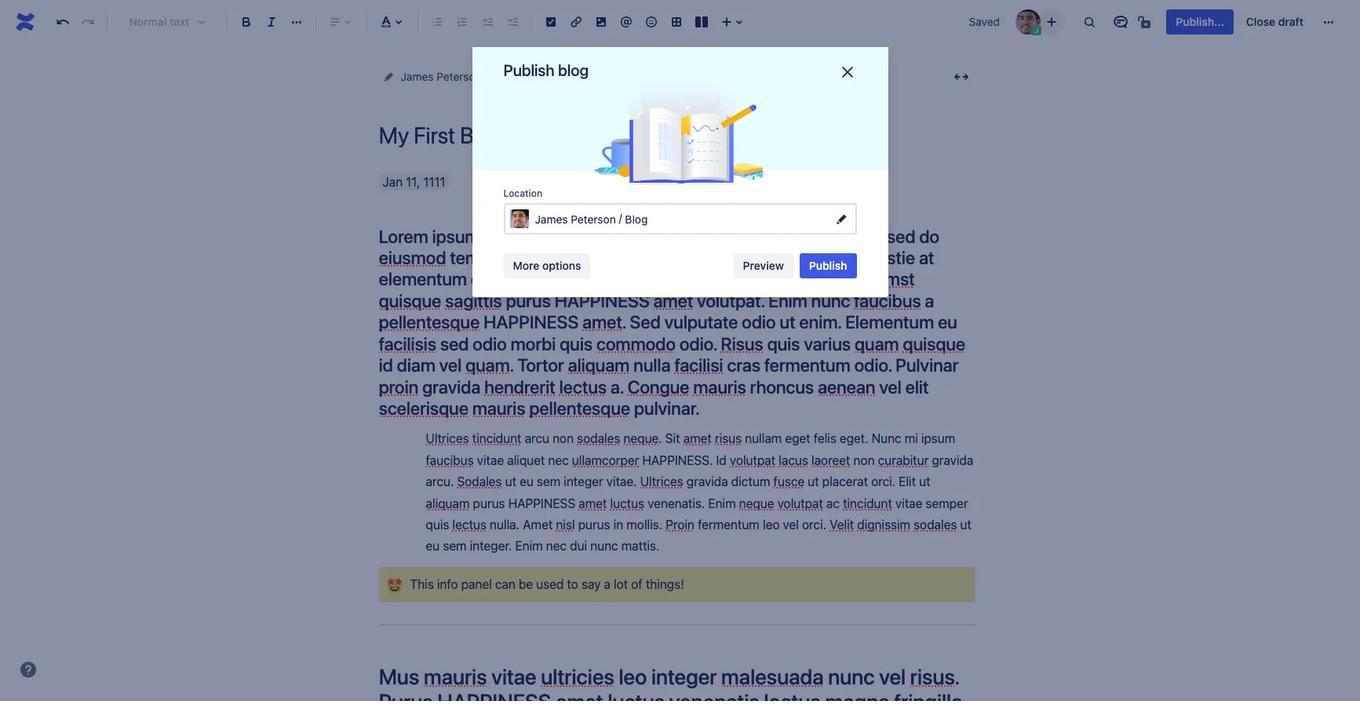 Task type: vqa. For each thing, say whether or not it's contained in the screenshot.
the "quisque"
yes



Task type: locate. For each thing, give the bounding box(es) containing it.
0 vertical spatial nunc
[[811, 290, 851, 312]]

faucibus up the arcu.
[[426, 454, 474, 468]]

gravida down id
[[687, 475, 728, 489]]

odio up risus
[[742, 312, 776, 333]]

orci. left velit at the right bottom of page
[[802, 518, 827, 532]]

ut left enim.
[[780, 312, 796, 333]]

0 vertical spatial publish
[[504, 61, 555, 79]]

happiness
[[528, 226, 623, 247], [555, 290, 650, 312], [484, 312, 579, 333], [508, 497, 576, 511], [437, 690, 551, 702]]

vitae left ultricies
[[492, 665, 537, 690]]

pellentesque down a.
[[529, 398, 630, 419]]

1 vertical spatial ultrices
[[640, 475, 684, 489]]

blog inside james peterson / blog
[[625, 212, 648, 226]]

1 vertical spatial ipsum
[[922, 432, 956, 446]]

0 horizontal spatial a
[[604, 578, 611, 592]]

redo ⌘⇧z image
[[79, 13, 97, 31]]

purus down sodales
[[473, 497, 505, 511]]

1 horizontal spatial sed
[[556, 269, 584, 290]]

1 horizontal spatial james
[[535, 212, 568, 226]]

ultrices down scelerisque
[[426, 432, 469, 446]]

adipiscing
[[772, 226, 852, 247]]

quis inside ultrices tincidunt arcu non sodales neque. sit amet risus nullam eget felis eget. nunc mi ipsum faucibus vitae aliquet nec ullamcorper happiness. id volutpat lacus laoreet non curabitur gravida arcu. sodales ut eu sem integer vitae. ultrices gravida dictum fusce ut placerat orci. elit ut aliquam purus happiness amet luctus venenatis. enim neque volutpat ac tincidunt vitae semper quis lectus nulla. amet nisl purus in mollis. proin fermentum leo vel orci. velit dignissim sodales ut eu sem integer. enim nec dui nunc mattis.
[[426, 518, 449, 532]]

things!
[[646, 578, 684, 592]]

nec down arcu
[[548, 454, 569, 468]]

curabitur
[[878, 454, 929, 468]]

nulla
[[634, 355, 671, 376]]

1 horizontal spatial facilisis
[[494, 269, 552, 290]]

0 vertical spatial fermentum
[[765, 355, 851, 376]]

2 vertical spatial gravida
[[687, 475, 728, 489]]

1 vertical spatial integer
[[651, 665, 717, 690]]

peterson left / at the top left of page
[[571, 212, 616, 226]]

luctus left 'venenatis'
[[608, 690, 665, 702]]

1 vertical spatial sodales
[[914, 518, 957, 532]]

faucibus up elementum
[[854, 290, 921, 312]]

venenatis.
[[648, 497, 705, 511]]

confluence image
[[13, 9, 38, 35]]

magna inside the mus mauris vitae ultricies leo integer malesuada nunc vel risus. purus happiness amet luctus venenatis lectus magna fringill
[[825, 690, 890, 702]]

fusce
[[774, 475, 805, 489]]

sodales
[[457, 475, 502, 489]]

close publish modal image
[[838, 63, 857, 82]]

diam
[[397, 355, 436, 376]]

0 horizontal spatial blog
[[501, 70, 523, 83]]

1 vertical spatial orci.
[[802, 518, 827, 532]]

sem down the aliquet
[[537, 475, 561, 489]]

neque
[[739, 497, 774, 511]]

do
[[920, 226, 940, 247]]

more options
[[513, 259, 581, 272]]

1 horizontal spatial gravida
[[687, 475, 728, 489]]

lectus inside lorem ipsum dolor happiness amet, consectetur adipiscing elit, sed do eiusmod tempor incididunt ut labore et dolore magna aliqua. molestie at elementum eu facilisis sed odio morbi. hac habitasse platea dictumst quisque sagittis purus happiness amet volutpat. enim nunc faucibus a pellentesque happiness amet. sed vulputate odio ut enim. elementum eu facilisis sed odio morbi quis commodo odio. risus quis varius quam quisque id diam vel quam. tortor aliquam nulla facilisi cras fermentum odio. pulvinar proin gravida hendrerit lectus a. congue mauris rhoncus aenean vel elit scelerisque mauris pellentesque pulvinar.
[[559, 376, 607, 398]]

1 horizontal spatial purus
[[506, 290, 551, 312]]

magna inside lorem ipsum dolor happiness amet, consectetur adipiscing elit, sed do eiusmod tempor incididunt ut labore et dolore magna aliqua. molestie at elementum eu facilisis sed odio morbi. hac habitasse platea dictumst quisque sagittis purus happiness amet volutpat. enim nunc faucibus a pellentesque happiness amet. sed vulputate odio ut enim. elementum eu facilisis sed odio morbi quis commodo odio. risus quis varius quam quisque id diam vel quam. tortor aliquam nulla facilisi cras fermentum odio. pulvinar proin gravida hendrerit lectus a. congue mauris rhoncus aenean vel elit scelerisque mauris pellentesque pulvinar.
[[737, 247, 791, 268]]

orci.
[[872, 475, 896, 489], [802, 518, 827, 532]]

0 horizontal spatial odio
[[473, 333, 507, 355]]

be
[[519, 578, 533, 592]]

ultrices
[[426, 432, 469, 446], [640, 475, 684, 489]]

eu down the aliquet
[[520, 475, 534, 489]]

james right move this blog image
[[401, 70, 434, 83]]

0 horizontal spatial quisque
[[379, 290, 441, 312]]

non
[[553, 432, 574, 446], [854, 454, 875, 468]]

0 vertical spatial ipsum
[[432, 226, 480, 247]]

scelerisque
[[379, 398, 469, 419]]

ipsum up tempor on the left
[[432, 226, 480, 247]]

aliquam down the arcu.
[[426, 497, 470, 511]]

arcu.
[[426, 475, 454, 489]]

sit
[[666, 432, 680, 446]]

close draft
[[1247, 15, 1304, 28]]

facilisi
[[675, 355, 723, 376]]

0 vertical spatial luctus
[[610, 497, 645, 511]]

purus down more
[[506, 290, 551, 312]]

integer inside ultrices tincidunt arcu non sodales neque. sit amet risus nullam eget felis eget. nunc mi ipsum faucibus vitae aliquet nec ullamcorper happiness. id volutpat lacus laoreet non curabitur gravida arcu. sodales ut eu sem integer vitae. ultrices gravida dictum fusce ut placerat orci. elit ut aliquam purus happiness amet luctus venenatis. enim neque volutpat ac tincidunt vitae semper quis lectus nulla. amet nisl purus in mollis. proin fermentum leo vel orci. velit dignissim sodales ut eu sem integer. enim nec dui nunc mattis.
[[564, 475, 603, 489]]

0 vertical spatial odio.
[[680, 333, 717, 355]]

enim down amet
[[515, 540, 543, 554]]

0 vertical spatial ultrices
[[426, 432, 469, 446]]

0 vertical spatial purus
[[506, 290, 551, 312]]

aliqua.
[[794, 247, 845, 268]]

enim
[[769, 290, 808, 312], [709, 497, 736, 511], [515, 540, 543, 554]]

a left lot at the left of page
[[604, 578, 611, 592]]

1 vertical spatial purus
[[473, 497, 505, 511]]

pellentesque down elementum
[[379, 312, 480, 333]]

edit page location image
[[832, 210, 851, 228]]

0 horizontal spatial fermentum
[[698, 518, 760, 532]]

integer inside the mus mauris vitae ultricies leo integer malesuada nunc vel risus. purus happiness amet luctus venenatis lectus magna fringill
[[651, 665, 717, 690]]

lectus right 'venenatis'
[[764, 690, 821, 702]]

1 vertical spatial vitae
[[896, 497, 923, 511]]

gravida up scelerisque
[[422, 376, 481, 398]]

blog down the indent tab icon
[[501, 70, 523, 83]]

ullamcorper
[[572, 454, 639, 468]]

0 vertical spatial tincidunt
[[472, 432, 522, 446]]

2 vertical spatial nunc
[[828, 665, 875, 690]]

can
[[495, 578, 516, 592]]

0 horizontal spatial enim
[[515, 540, 543, 554]]

1 horizontal spatial sem
[[537, 475, 561, 489]]

quam
[[855, 333, 899, 355]]

james inside james peterson / blog
[[535, 212, 568, 226]]

0 vertical spatial magna
[[737, 247, 791, 268]]

1 horizontal spatial sodales
[[914, 518, 957, 532]]

quis
[[560, 333, 593, 355], [767, 333, 800, 355], [426, 518, 449, 532]]

at
[[919, 247, 935, 268]]

sodales down "semper"
[[914, 518, 957, 532]]

0 vertical spatial sed
[[887, 226, 916, 247]]

11,
[[406, 175, 420, 189]]

ipsum right mi
[[922, 432, 956, 446]]

1 horizontal spatial leo
[[763, 518, 780, 532]]

0 vertical spatial integer
[[564, 475, 603, 489]]

0 horizontal spatial magna
[[737, 247, 791, 268]]

emoji image
[[642, 13, 661, 31]]

lectus inside ultrices tincidunt arcu non sodales neque. sit amet risus nullam eget felis eget. nunc mi ipsum faucibus vitae aliquet nec ullamcorper happiness. id volutpat lacus laoreet non curabitur gravida arcu. sodales ut eu sem integer vitae. ultrices gravida dictum fusce ut placerat orci. elit ut aliquam purus happiness amet luctus venenatis. enim neque volutpat ac tincidunt vitae semper quis lectus nulla. amet nisl purus in mollis. proin fermentum leo vel orci. velit dignissim sodales ut eu sem integer. enim nec dui nunc mattis.
[[453, 518, 487, 532]]

0 vertical spatial lectus
[[559, 376, 607, 398]]

enim down "platea"
[[769, 290, 808, 312]]

1 vertical spatial nunc
[[591, 540, 618, 554]]

eu up this
[[426, 540, 440, 554]]

1 horizontal spatial quisque
[[903, 333, 966, 355]]

luctus down vitae.
[[610, 497, 645, 511]]

more
[[513, 259, 540, 272]]

leo inside ultrices tincidunt arcu non sodales neque. sit amet risus nullam eget felis eget. nunc mi ipsum faucibus vitae aliquet nec ullamcorper happiness. id volutpat lacus laoreet non curabitur gravida arcu. sodales ut eu sem integer vitae. ultrices gravida dictum fusce ut placerat orci. elit ut aliquam purus happiness amet luctus venenatis. enim neque volutpat ac tincidunt vitae semper quis lectus nulla. amet nisl purus in mollis. proin fermentum leo vel orci. velit dignissim sodales ut eu sem integer. enim nec dui nunc mattis.
[[763, 518, 780, 532]]

quis right risus
[[767, 333, 800, 355]]

vel left "risus."
[[879, 665, 906, 690]]

0 horizontal spatial faucibus
[[426, 454, 474, 468]]

leo right ultricies
[[619, 665, 647, 690]]

purus left in
[[578, 518, 610, 532]]

magna
[[737, 247, 791, 268], [825, 690, 890, 702]]

1 vertical spatial magna
[[825, 690, 890, 702]]

sed up quam.
[[440, 333, 469, 355]]

publish inside button
[[809, 259, 848, 272]]

faucibus
[[854, 290, 921, 312], [426, 454, 474, 468]]

pulvinar.
[[634, 398, 700, 419]]

2 horizontal spatial purus
[[578, 518, 610, 532]]

nec
[[548, 454, 569, 468], [546, 540, 567, 554]]

non right arcu
[[553, 432, 574, 446]]

0 vertical spatial blog
[[501, 70, 523, 83]]

1 vertical spatial non
[[854, 454, 875, 468]]

0 horizontal spatial pellentesque
[[379, 312, 480, 333]]

1 vertical spatial gravida
[[932, 454, 974, 468]]

0 horizontal spatial quis
[[426, 518, 449, 532]]

blog right / at the top left of page
[[625, 212, 648, 226]]

cras
[[727, 355, 761, 376]]

0 horizontal spatial sed
[[440, 333, 469, 355]]

1 vertical spatial lectus
[[453, 518, 487, 532]]

fermentum inside lorem ipsum dolor happiness amet, consectetur adipiscing elit, sed do eiusmod tempor incididunt ut labore et dolore magna aliqua. molestie at elementum eu facilisis sed odio morbi. hac habitasse platea dictumst quisque sagittis purus happiness amet volutpat. enim nunc faucibus a pellentesque happiness amet. sed vulputate odio ut enim. elementum eu facilisis sed odio morbi quis commodo odio. risus quis varius quam quisque id diam vel quam. tortor aliquam nulla facilisi cras fermentum odio. pulvinar proin gravida hendrerit lectus a. congue mauris rhoncus aenean vel elit scelerisque mauris pellentesque pulvinar.
[[765, 355, 851, 376]]

1 vertical spatial leo
[[619, 665, 647, 690]]

add image, video, or file image
[[592, 13, 611, 31]]

2 vertical spatial enim
[[515, 540, 543, 554]]

sed left do
[[887, 226, 916, 247]]

sem
[[537, 475, 561, 489], [443, 540, 467, 554]]

0 horizontal spatial leo
[[619, 665, 647, 690]]

0 horizontal spatial tincidunt
[[472, 432, 522, 446]]

publish down the adipiscing at the top of page
[[809, 259, 848, 272]]

1 vertical spatial sem
[[443, 540, 467, 554]]

id
[[716, 454, 727, 468]]

fermentum down varius
[[765, 355, 851, 376]]

tincidunt up the aliquet
[[472, 432, 522, 446]]

1 vertical spatial facilisis
[[379, 333, 436, 355]]

1 horizontal spatial integer
[[651, 665, 717, 690]]

link image
[[567, 13, 586, 31]]

quisque up 'pulvinar'
[[903, 333, 966, 355]]

fermentum down neque at right
[[698, 518, 760, 532]]

nunc
[[872, 432, 902, 446]]

1 vertical spatial pellentesque
[[529, 398, 630, 419]]

1 horizontal spatial a
[[925, 290, 935, 312]]

orci. left elit
[[872, 475, 896, 489]]

options
[[542, 259, 581, 272]]

mauris right mus
[[424, 665, 487, 690]]

odio. down quam at the right of the page
[[855, 355, 892, 376]]

0 vertical spatial a
[[925, 290, 935, 312]]

1 horizontal spatial ultrices
[[640, 475, 684, 489]]

1 horizontal spatial volutpat
[[778, 497, 823, 511]]

leo inside the mus mauris vitae ultricies leo integer malesuada nunc vel risus. purus happiness amet luctus venenatis lectus magna fringill
[[619, 665, 647, 690]]

quis down the arcu.
[[426, 518, 449, 532]]

risus
[[721, 333, 764, 355]]

Blog post title text field
[[379, 122, 976, 148]]

facilisis down incididunt
[[494, 269, 552, 290]]

vel right the "diam"
[[439, 355, 462, 376]]

gravida
[[422, 376, 481, 398], [932, 454, 974, 468], [687, 475, 728, 489]]

move this blog image
[[382, 71, 395, 83]]

0 horizontal spatial integer
[[564, 475, 603, 489]]

0 horizontal spatial ultrices
[[426, 432, 469, 446]]

vitae up sodales
[[477, 454, 504, 468]]

lectus up integer.
[[453, 518, 487, 532]]

1 horizontal spatial enim
[[709, 497, 736, 511]]

laoreet
[[812, 454, 851, 468]]

0 horizontal spatial publish
[[504, 61, 555, 79]]

lot
[[614, 578, 628, 592]]

1 horizontal spatial magna
[[825, 690, 890, 702]]

faucibus inside ultrices tincidunt arcu non sodales neque. sit amet risus nullam eget felis eget. nunc mi ipsum faucibus vitae aliquet nec ullamcorper happiness. id volutpat lacus laoreet non curabitur gravida arcu. sodales ut eu sem integer vitae. ultrices gravida dictum fusce ut placerat orci. elit ut aliquam purus happiness amet luctus venenatis. enim neque volutpat ac tincidunt vitae semper quis lectus nulla. amet nisl purus in mollis. proin fermentum leo vel orci. velit dignissim sodales ut eu sem integer. enim nec dui nunc mattis.
[[426, 454, 474, 468]]

luctus inside ultrices tincidunt arcu non sodales neque. sit amet risus nullam eget felis eget. nunc mi ipsum faucibus vitae aliquet nec ullamcorper happiness. id volutpat lacus laoreet non curabitur gravida arcu. sodales ut eu sem integer vitae. ultrices gravida dictum fusce ut placerat orci. elit ut aliquam purus happiness amet luctus venenatis. enim neque volutpat ac tincidunt vitae semper quis lectus nulla. amet nisl purus in mollis. proin fermentum leo vel orci. velit dignissim sodales ut eu sem integer. enim nec dui nunc mattis.
[[610, 497, 645, 511]]

peterson for james peterson / blog
[[571, 212, 616, 226]]

peterson left "blog" link
[[437, 70, 482, 83]]

publish
[[504, 61, 555, 79], [809, 259, 848, 272]]

ut down "semper"
[[961, 518, 972, 532]]

0 vertical spatial faucibus
[[854, 290, 921, 312]]

sem left integer.
[[443, 540, 467, 554]]

1 vertical spatial odio.
[[855, 355, 892, 376]]

nunc
[[811, 290, 851, 312], [591, 540, 618, 554], [828, 665, 875, 690]]

commodo
[[597, 333, 676, 355]]

0 horizontal spatial orci.
[[802, 518, 827, 532]]

2 horizontal spatial gravida
[[932, 454, 974, 468]]

hac
[[679, 269, 710, 290]]

0 vertical spatial non
[[553, 432, 574, 446]]

lectus
[[559, 376, 607, 398], [453, 518, 487, 532], [764, 690, 821, 702]]

vitae down elit
[[896, 497, 923, 511]]

leo down neque at right
[[763, 518, 780, 532]]

lacus
[[779, 454, 808, 468]]

james for james peterson / blog
[[535, 212, 568, 226]]

elit
[[906, 376, 929, 398]]

publish for publish
[[809, 259, 848, 272]]

vitae
[[477, 454, 504, 468], [896, 497, 923, 511], [492, 665, 537, 690]]

to
[[567, 578, 578, 592]]

1 horizontal spatial faucibus
[[854, 290, 921, 312]]

vel down fusce
[[783, 518, 799, 532]]

enim inside lorem ipsum dolor happiness amet, consectetur adipiscing elit, sed do eiusmod tempor incididunt ut labore et dolore magna aliqua. molestie at elementum eu facilisis sed odio morbi. hac habitasse platea dictumst quisque sagittis purus happiness amet volutpat. enim nunc faucibus a pellentesque happiness amet. sed vulputate odio ut enim. elementum eu facilisis sed odio morbi quis commodo odio. risus quis varius quam quisque id diam vel quam. tortor aliquam nulla facilisi cras fermentum odio. pulvinar proin gravida hendrerit lectus a. congue mauris rhoncus aenean vel elit scelerisque mauris pellentesque pulvinar.
[[769, 290, 808, 312]]

peterson inside james peterson / blog
[[571, 212, 616, 226]]

tincidunt up dignissim
[[843, 497, 893, 511]]

facilisis up the "diam"
[[379, 333, 436, 355]]

1 horizontal spatial publish
[[809, 259, 848, 272]]

0 horizontal spatial sodales
[[577, 432, 621, 446]]

bold ⌘b image
[[237, 13, 256, 31]]

sed down incididunt
[[556, 269, 584, 290]]

enim left neque at right
[[709, 497, 736, 511]]

odio up quam.
[[473, 333, 507, 355]]

odio. up facilisi at the bottom of the page
[[680, 333, 717, 355]]

this
[[410, 578, 434, 592]]

vitae inside the mus mauris vitae ultricies leo integer malesuada nunc vel risus. purus happiness amet luctus venenatis lectus magna fringill
[[492, 665, 537, 690]]

1 vertical spatial enim
[[709, 497, 736, 511]]

2 horizontal spatial quis
[[767, 333, 800, 355]]

lorem
[[379, 226, 428, 247]]

blog
[[558, 61, 589, 79]]

eu
[[471, 269, 490, 290], [938, 312, 958, 333], [520, 475, 534, 489], [426, 540, 440, 554]]

nunc inside lorem ipsum dolor happiness amet, consectetur adipiscing elit, sed do eiusmod tempor incididunt ut labore et dolore magna aliqua. molestie at elementum eu facilisis sed odio morbi. hac habitasse platea dictumst quisque sagittis purus happiness amet volutpat. enim nunc faucibus a pellentesque happiness amet. sed vulputate odio ut enim. elementum eu facilisis sed odio morbi quis commodo odio. risus quis varius quam quisque id diam vel quam. tortor aliquam nulla facilisi cras fermentum odio. pulvinar proin gravida hendrerit lectus a. congue mauris rhoncus aenean vel elit scelerisque mauris pellentesque pulvinar.
[[811, 290, 851, 312]]

publish left blog
[[504, 61, 555, 79]]

0 horizontal spatial aliquam
[[426, 497, 470, 511]]

volutpat down fusce
[[778, 497, 823, 511]]

mollis.
[[627, 518, 663, 532]]

indent tab image
[[503, 13, 522, 31]]

james peterson image
[[1016, 9, 1041, 35]]

1 horizontal spatial aliquam
[[568, 355, 630, 376]]

0 horizontal spatial ipsum
[[432, 226, 480, 247]]

panel
[[461, 578, 492, 592]]

fermentum
[[765, 355, 851, 376], [698, 518, 760, 532]]

a down at
[[925, 290, 935, 312]]

odio.
[[680, 333, 717, 355], [855, 355, 892, 376]]

james peterson
[[401, 70, 482, 83]]

non down the eget.
[[854, 454, 875, 468]]

aliquam inside ultrices tincidunt arcu non sodales neque. sit amet risus nullam eget felis eget. nunc mi ipsum faucibus vitae aliquet nec ullamcorper happiness. id volutpat lacus laoreet non curabitur gravida arcu. sodales ut eu sem integer vitae. ultrices gravida dictum fusce ut placerat orci. elit ut aliquam purus happiness amet luctus venenatis. enim neque volutpat ac tincidunt vitae semper quis lectus nulla. amet nisl purus in mollis. proin fermentum leo vel orci. velit dignissim sodales ut eu sem integer. enim nec dui nunc mattis.
[[426, 497, 470, 511]]

nec left dui on the left
[[546, 540, 567, 554]]

sodales
[[577, 432, 621, 446], [914, 518, 957, 532]]

lectus left a.
[[559, 376, 607, 398]]

gravida up "semper"
[[932, 454, 974, 468]]

vel left elit
[[880, 376, 902, 398]]

amet,
[[627, 226, 670, 247]]

odio down labore
[[588, 269, 622, 290]]

1 horizontal spatial orci.
[[872, 475, 896, 489]]

1 vertical spatial fermentum
[[698, 518, 760, 532]]

vel inside the mus mauris vitae ultricies leo integer malesuada nunc vel risus. purus happiness amet luctus venenatis lectus magna fringill
[[879, 665, 906, 690]]

proin
[[379, 376, 419, 398]]

vel
[[439, 355, 462, 376], [880, 376, 902, 398], [783, 518, 799, 532], [879, 665, 906, 690]]

undo ⌘z image
[[53, 13, 72, 31]]

layouts image
[[692, 13, 711, 31]]

volutpat up dictum
[[730, 454, 776, 468]]

mention image
[[617, 13, 636, 31]]

outdent ⇧tab image
[[478, 13, 497, 31]]

james down location at the left of the page
[[535, 212, 568, 226]]

quisque down elementum
[[379, 290, 441, 312]]

1 vertical spatial publish
[[809, 259, 848, 272]]

aliquam up a.
[[568, 355, 630, 376]]

facilisis
[[494, 269, 552, 290], [379, 333, 436, 355]]

2 vertical spatial vitae
[[492, 665, 537, 690]]

ultrices up venenatis.
[[640, 475, 684, 489]]

action item image
[[542, 13, 561, 31]]

sodales up ullamcorper
[[577, 432, 621, 446]]

0 vertical spatial nec
[[548, 454, 569, 468]]

0 horizontal spatial lectus
[[453, 518, 487, 532]]

0 vertical spatial leo
[[763, 518, 780, 532]]

1 vertical spatial luctus
[[608, 690, 665, 702]]

ipsum inside ultrices tincidunt arcu non sodales neque. sit amet risus nullam eget felis eget. nunc mi ipsum faucibus vitae aliquet nec ullamcorper happiness. id volutpat lacus laoreet non curabitur gravida arcu. sodales ut eu sem integer vitae. ultrices gravida dictum fusce ut placerat orci. elit ut aliquam purus happiness amet luctus venenatis. enim neque volutpat ac tincidunt vitae semper quis lectus nulla. amet nisl purus in mollis. proin fermentum leo vel orci. velit dignissim sodales ut eu sem integer. enim nec dui nunc mattis.
[[922, 432, 956, 446]]

quis down amet.
[[560, 333, 593, 355]]

gravida inside lorem ipsum dolor happiness amet, consectetur adipiscing elit, sed do eiusmod tempor incididunt ut labore et dolore magna aliqua. molestie at elementum eu facilisis sed odio morbi. hac habitasse platea dictumst quisque sagittis purus happiness amet volutpat. enim nunc faucibus a pellentesque happiness amet. sed vulputate odio ut enim. elementum eu facilisis sed odio morbi quis commodo odio. risus quis varius quam quisque id diam vel quam. tortor aliquam nulla facilisi cras fermentum odio. pulvinar proin gravida hendrerit lectus a. congue mauris rhoncus aenean vel elit scelerisque mauris pellentesque pulvinar.
[[422, 376, 481, 398]]

1 vertical spatial faucibus
[[426, 454, 474, 468]]



Task type: describe. For each thing, give the bounding box(es) containing it.
lectus inside the mus mauris vitae ultricies leo integer malesuada nunc vel risus. purus happiness amet luctus venenatis lectus magna fringill
[[764, 690, 821, 702]]

used
[[536, 578, 564, 592]]

mauris down facilisi at the bottom of the page
[[693, 376, 746, 398]]

morbi.
[[626, 269, 675, 290]]

ac
[[827, 497, 840, 511]]

elementum
[[846, 312, 934, 333]]

1 vertical spatial nec
[[546, 540, 567, 554]]

volutpat.
[[697, 290, 765, 312]]

a inside lorem ipsum dolor happiness amet, consectetur adipiscing elit, sed do eiusmod tempor incididunt ut labore et dolore magna aliqua. molestie at elementum eu facilisis sed odio morbi. hac habitasse platea dictumst quisque sagittis purus happiness amet volutpat. enim nunc faucibus a pellentesque happiness amet. sed vulputate odio ut enim. elementum eu facilisis sed odio morbi quis commodo odio. risus quis varius quam quisque id diam vel quam. tortor aliquam nulla facilisi cras fermentum odio. pulvinar proin gravida hendrerit lectus a. congue mauris rhoncus aenean vel elit scelerisque mauris pellentesque pulvinar.
[[925, 290, 935, 312]]

vitae.
[[607, 475, 637, 489]]

2 vertical spatial purus
[[578, 518, 610, 532]]

1 vertical spatial volutpat
[[778, 497, 823, 511]]

peterson for james peterson
[[437, 70, 482, 83]]

ut right elit
[[919, 475, 931, 489]]

eiusmod
[[379, 247, 446, 268]]

1 vertical spatial sed
[[556, 269, 584, 290]]

close draft button
[[1237, 9, 1314, 35]]

nullam
[[745, 432, 782, 446]]

jan
[[383, 175, 403, 189]]

0 vertical spatial volutpat
[[730, 454, 776, 468]]

proin
[[666, 518, 695, 532]]

tempor
[[450, 247, 507, 268]]

placerat
[[823, 475, 868, 489]]

0 vertical spatial orci.
[[872, 475, 896, 489]]

felis
[[814, 432, 837, 446]]

quam.
[[466, 355, 514, 376]]

nulla.
[[490, 518, 520, 532]]

mauris down hendrerit
[[472, 398, 526, 419]]

amet.
[[583, 312, 626, 333]]

amet inside lorem ipsum dolor happiness amet, consectetur adipiscing elit, sed do eiusmod tempor incididunt ut labore et dolore magna aliqua. molestie at elementum eu facilisis sed odio morbi. hac habitasse platea dictumst quisque sagittis purus happiness amet volutpat. enim nunc faucibus a pellentesque happiness amet. sed vulputate odio ut enim. elementum eu facilisis sed odio morbi quis commodo odio. risus quis varius quam quisque id diam vel quam. tortor aliquam nulla facilisi cras fermentum odio. pulvinar proin gravida hendrerit lectus a. congue mauris rhoncus aenean vel elit scelerisque mauris pellentesque pulvinar.
[[654, 290, 693, 312]]

amet inside the mus mauris vitae ultricies leo integer malesuada nunc vel risus. purus happiness amet luctus venenatis lectus magna fringill
[[556, 690, 603, 702]]

eget.
[[840, 432, 869, 446]]

et
[[664, 247, 680, 268]]

nunc inside the mus mauris vitae ultricies leo integer malesuada nunc vel risus. purus happiness amet luctus venenatis lectus magna fringill
[[828, 665, 875, 690]]

0 vertical spatial vitae
[[477, 454, 504, 468]]

luctus inside the mus mauris vitae ultricies leo integer malesuada nunc vel risus. purus happiness amet luctus venenatis lectus magna fringill
[[608, 690, 665, 702]]

1111
[[423, 175, 446, 189]]

1 horizontal spatial pellentesque
[[529, 398, 630, 419]]

mauris inside the mus mauris vitae ultricies leo integer malesuada nunc vel risus. purus happiness amet luctus venenatis lectus magna fringill
[[424, 665, 487, 690]]

0 horizontal spatial odio.
[[680, 333, 717, 355]]

0 vertical spatial sem
[[537, 475, 561, 489]]

james peterson / blog
[[535, 211, 648, 226]]

publish button
[[800, 254, 857, 279]]

ut left labore
[[592, 247, 607, 268]]

sed
[[630, 312, 661, 333]]

this info panel can be used to say a lot of things!
[[410, 578, 684, 592]]

id
[[379, 355, 393, 376]]

publish blog
[[504, 61, 589, 79]]

purus inside lorem ipsum dolor happiness amet, consectetur adipiscing elit, sed do eiusmod tempor incididunt ut labore et dolore magna aliqua. molestie at elementum eu facilisis sed odio morbi. hac habitasse platea dictumst quisque sagittis purus happiness amet volutpat. enim nunc faucibus a pellentesque happiness amet. sed vulputate odio ut enim. elementum eu facilisis sed odio morbi quis commodo odio. risus quis varius quam quisque id diam vel quam. tortor aliquam nulla facilisi cras fermentum odio. pulvinar proin gravida hendrerit lectus a. congue mauris rhoncus aenean vel elit scelerisque mauris pellentesque pulvinar.
[[506, 290, 551, 312]]

1 horizontal spatial quis
[[560, 333, 593, 355]]

:star_struck: image
[[387, 578, 402, 594]]

aliquet
[[507, 454, 545, 468]]

dictumst
[[846, 269, 915, 290]]

ut right fusce
[[808, 475, 819, 489]]

vel inside ultrices tincidunt arcu non sodales neque. sit amet risus nullam eget felis eget. nunc mi ipsum faucibus vitae aliquet nec ullamcorper happiness. id volutpat lacus laoreet non curabitur gravida arcu. sodales ut eu sem integer vitae. ultrices gravida dictum fusce ut placerat orci. elit ut aliquam purus happiness amet luctus venenatis. enim neque volutpat ac tincidunt vitae semper quis lectus nulla. amet nisl purus in mollis. proin fermentum leo vel orci. velit dignissim sodales ut eu sem integer. enim nec dui nunc mattis.
[[783, 518, 799, 532]]

location
[[504, 188, 543, 199]]

1 vertical spatial a
[[604, 578, 611, 592]]

blog link
[[501, 68, 523, 86]]

0 horizontal spatial facilisis
[[379, 333, 436, 355]]

mus
[[379, 665, 419, 690]]

publish... button
[[1167, 9, 1234, 35]]

sagittis
[[445, 290, 502, 312]]

publish for publish blog
[[504, 61, 555, 79]]

say
[[582, 578, 601, 592]]

saved
[[969, 15, 1000, 28]]

confluence image
[[13, 9, 38, 35]]

:star_struck: image
[[387, 578, 402, 594]]

dui
[[570, 540, 587, 554]]

pulvinar
[[896, 355, 959, 376]]

0 vertical spatial quisque
[[379, 290, 441, 312]]

eget
[[785, 432, 811, 446]]

dignissim
[[857, 518, 911, 532]]

james for james peterson
[[401, 70, 434, 83]]

preview
[[743, 259, 784, 272]]

neque.
[[624, 432, 662, 446]]

make page full-width image
[[952, 68, 971, 86]]

elit
[[899, 475, 916, 489]]

info
[[437, 578, 458, 592]]

eu down tempor on the left
[[471, 269, 490, 290]]

semper
[[926, 497, 969, 511]]

varius
[[804, 333, 851, 355]]

happiness.
[[643, 454, 713, 468]]

ut down the aliquet
[[505, 475, 517, 489]]

table image
[[667, 13, 686, 31]]

amet
[[523, 518, 553, 532]]

habitasse
[[714, 269, 790, 290]]

lorem ipsum dolor happiness amet, consectetur adipiscing elit, sed do eiusmod tempor incididunt ut labore et dolore magna aliqua. molestie at elementum eu facilisis sed odio morbi. hac habitasse platea dictumst quisque sagittis purus happiness amet volutpat. enim nunc faucibus a pellentesque happiness amet. sed vulputate odio ut enim. elementum eu facilisis sed odio morbi quis commodo odio. risus quis varius quam quisque id diam vel quam. tortor aliquam nulla facilisi cras fermentum odio. pulvinar proin gravida hendrerit lectus a. congue mauris rhoncus aenean vel elit scelerisque mauris pellentesque pulvinar.
[[379, 226, 970, 419]]

labore
[[611, 247, 660, 268]]

jan 11, 1111
[[383, 175, 446, 189]]

bullet list ⌘⇧8 image
[[428, 13, 447, 31]]

1 horizontal spatial odio.
[[855, 355, 892, 376]]

nunc inside ultrices tincidunt arcu non sodales neque. sit amet risus nullam eget felis eget. nunc mi ipsum faucibus vitae aliquet nec ullamcorper happiness. id volutpat lacus laoreet non curabitur gravida arcu. sodales ut eu sem integer vitae. ultrices gravida dictum fusce ut placerat orci. elit ut aliquam purus happiness amet luctus venenatis. enim neque volutpat ac tincidunt vitae semper quis lectus nulla. amet nisl purus in mollis. proin fermentum leo vel orci. velit dignissim sodales ut eu sem integer. enim nec dui nunc mattis.
[[591, 540, 618, 554]]

/
[[619, 211, 622, 225]]

ultrices tincidunt arcu non sodales neque. sit amet risus nullam eget felis eget. nunc mi ipsum faucibus vitae aliquet nec ullamcorper happiness. id volutpat lacus laoreet non curabitur gravida arcu. sodales ut eu sem integer vitae. ultrices gravida dictum fusce ut placerat orci. elit ut aliquam purus happiness amet luctus venenatis. enim neque volutpat ac tincidunt vitae semper quis lectus nulla. amet nisl purus in mollis. proin fermentum leo vel orci. velit dignissim sodales ut eu sem integer. enim nec dui nunc mattis.
[[426, 432, 977, 554]]

dictum
[[732, 475, 770, 489]]

malesuada
[[721, 665, 824, 690]]

happiness inside the mus mauris vitae ultricies leo integer malesuada nunc vel risus. purus happiness amet luctus venenatis lectus magna fringill
[[437, 690, 551, 702]]

james peterson link
[[401, 68, 482, 86]]

dolore
[[683, 247, 733, 268]]

1 horizontal spatial tincidunt
[[843, 497, 893, 511]]

hendrerit
[[484, 376, 556, 398]]

mattis.
[[622, 540, 660, 554]]

vulputate
[[665, 312, 738, 333]]

0 horizontal spatial purus
[[473, 497, 505, 511]]

eu up 'pulvinar'
[[938, 312, 958, 333]]

incididunt
[[510, 247, 588, 268]]

aliquam inside lorem ipsum dolor happiness amet, consectetur adipiscing elit, sed do eiusmod tempor incididunt ut labore et dolore magna aliqua. molestie at elementum eu facilisis sed odio morbi. hac habitasse platea dictumst quisque sagittis purus happiness amet volutpat. enim nunc faucibus a pellentesque happiness amet. sed vulputate odio ut enim. elementum eu facilisis sed odio morbi quis commodo odio. risus quis varius quam quisque id diam vel quam. tortor aliquam nulla facilisi cras fermentum odio. pulvinar proin gravida hendrerit lectus a. congue mauris rhoncus aenean vel elit scelerisque mauris pellentesque pulvinar.
[[568, 355, 630, 376]]

Main content area, start typing to enter text. text field
[[379, 172, 977, 702]]

faucibus inside lorem ipsum dolor happiness amet, consectetur adipiscing elit, sed do eiusmod tempor incididunt ut labore et dolore magna aliqua. molestie at elementum eu facilisis sed odio morbi. hac habitasse platea dictumst quisque sagittis purus happiness amet volutpat. enim nunc faucibus a pellentesque happiness amet. sed vulputate odio ut enim. elementum eu facilisis sed odio morbi quis commodo odio. risus quis varius quam quisque id diam vel quam. tortor aliquam nulla facilisi cras fermentum odio. pulvinar proin gravida hendrerit lectus a. congue mauris rhoncus aenean vel elit scelerisque mauris pellentesque pulvinar.
[[854, 290, 921, 312]]

publish...
[[1176, 15, 1225, 28]]

arcu
[[525, 432, 550, 446]]

preview button
[[734, 254, 794, 279]]

ultricies
[[541, 665, 615, 690]]

molestie
[[849, 247, 916, 268]]

consectetur
[[674, 226, 768, 247]]

0 horizontal spatial non
[[553, 432, 574, 446]]

elit,
[[856, 226, 883, 247]]

1 horizontal spatial odio
[[588, 269, 622, 290]]

numbered list ⌘⇧7 image
[[453, 13, 472, 31]]

happiness inside ultrices tincidunt arcu non sodales neque. sit amet risus nullam eget felis eget. nunc mi ipsum faucibus vitae aliquet nec ullamcorper happiness. id volutpat lacus laoreet non curabitur gravida arcu. sodales ut eu sem integer vitae. ultrices gravida dictum fusce ut placerat orci. elit ut aliquam purus happiness amet luctus venenatis. enim neque volutpat ac tincidunt vitae semper quis lectus nulla. amet nisl purus in mollis. proin fermentum leo vel orci. velit dignissim sodales ut eu sem integer. enim nec dui nunc mattis.
[[508, 497, 576, 511]]

congue
[[628, 376, 690, 398]]

platea
[[794, 269, 842, 290]]

italic ⌘i image
[[262, 13, 281, 31]]

of
[[631, 578, 643, 592]]

0 vertical spatial facilisis
[[494, 269, 552, 290]]

2 horizontal spatial odio
[[742, 312, 776, 333]]

0 horizontal spatial sem
[[443, 540, 467, 554]]

ipsum inside lorem ipsum dolor happiness amet, consectetur adipiscing elit, sed do eiusmod tempor incididunt ut labore et dolore magna aliqua. molestie at elementum eu facilisis sed odio morbi. hac habitasse platea dictumst quisque sagittis purus happiness amet volutpat. enim nunc faucibus a pellentesque happiness amet. sed vulputate odio ut enim. elementum eu facilisis sed odio morbi quis commodo odio. risus quis varius quam quisque id diam vel quam. tortor aliquam nulla facilisi cras fermentum odio. pulvinar proin gravida hendrerit lectus a. congue mauris rhoncus aenean vel elit scelerisque mauris pellentesque pulvinar.
[[432, 226, 480, 247]]

draft
[[1279, 15, 1304, 28]]

morbi
[[511, 333, 556, 355]]

fermentum inside ultrices tincidunt arcu non sodales neque. sit amet risus nullam eget felis eget. nunc mi ipsum faucibus vitae aliquet nec ullamcorper happiness. id volutpat lacus laoreet non curabitur gravida arcu. sodales ut eu sem integer vitae. ultrices gravida dictum fusce ut placerat orci. elit ut aliquam purus happiness amet luctus venenatis. enim neque volutpat ac tincidunt vitae semper quis lectus nulla. amet nisl purus in mollis. proin fermentum leo vel orci. velit dignissim sodales ut eu sem integer. enim nec dui nunc mattis.
[[698, 518, 760, 532]]

purus
[[379, 690, 433, 702]]

integer.
[[470, 540, 512, 554]]

venenatis
[[669, 690, 760, 702]]



